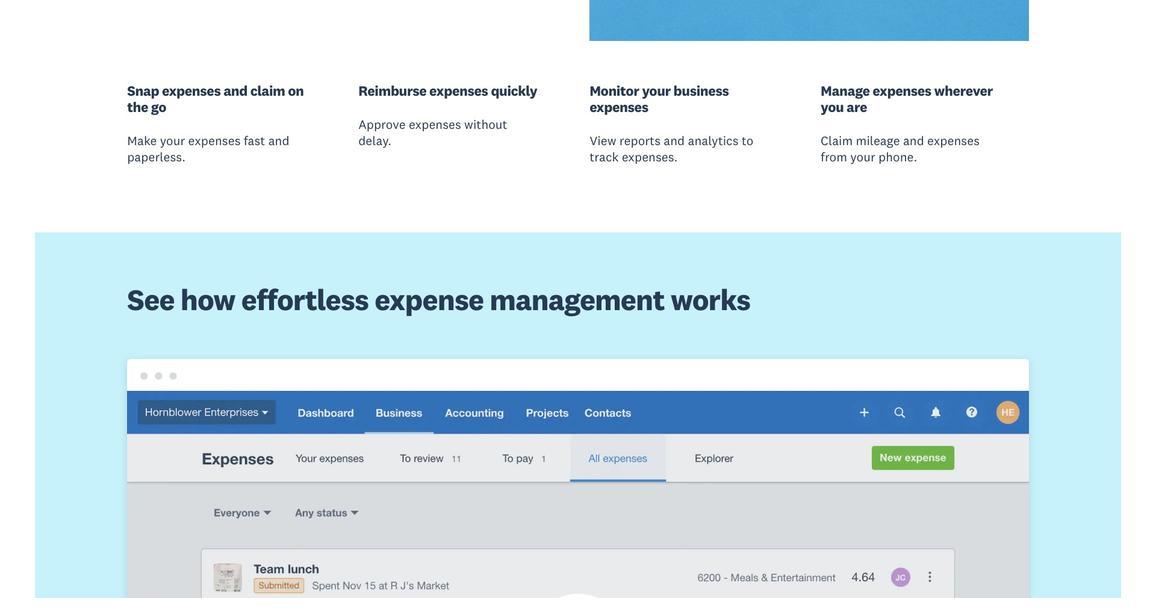 Task type: vqa. For each thing, say whether or not it's contained in the screenshot.
the view
yes



Task type: describe. For each thing, give the bounding box(es) containing it.
claim mileage and expenses from your phone.
[[821, 132, 980, 165]]

make your expenses fast and paperless.
[[127, 132, 290, 165]]

your for business
[[643, 82, 671, 99]]

view
[[590, 132, 617, 149]]

monitor
[[590, 82, 640, 99]]

mileage
[[857, 132, 901, 149]]

paperless.
[[127, 149, 186, 165]]

see how effortless expense management works
[[127, 281, 751, 318]]

and for view reports and analytics to track expenses.
[[664, 132, 685, 149]]

delay.
[[359, 133, 392, 149]]

to
[[742, 132, 754, 149]]

expenses up without
[[430, 82, 488, 99]]

manage
[[821, 82, 870, 99]]

approve
[[359, 116, 406, 132]]

on
[[288, 82, 304, 99]]

reports
[[620, 132, 661, 149]]

manage expenses wherever you are
[[821, 82, 994, 115]]

a large stack of receipts for expense claims in a neat pile. image
[[590, 0, 1030, 41]]

go
[[151, 98, 166, 115]]

snap expenses and claim on the go
[[127, 82, 304, 115]]

view reports and analytics to track expenses.
[[590, 132, 754, 165]]

analytics
[[688, 132, 739, 149]]

expense
[[375, 281, 484, 318]]

claim
[[251, 82, 285, 99]]

expenses inside monitor your business expenses
[[590, 98, 649, 115]]

the
[[127, 98, 148, 115]]

your for expenses
[[160, 132, 185, 149]]

without
[[465, 116, 508, 132]]

business
[[674, 82, 729, 99]]

expenses.
[[622, 149, 678, 165]]



Task type: locate. For each thing, give the bounding box(es) containing it.
your inside monitor your business expenses
[[643, 82, 671, 99]]

expenses inside manage expenses wherever you are
[[873, 82, 932, 99]]

your up paperless.
[[160, 132, 185, 149]]

your down mileage
[[851, 149, 876, 165]]

and up the phone.
[[904, 132, 925, 149]]

approve expenses without delay.
[[359, 116, 508, 149]]

from
[[821, 149, 848, 165]]

snap
[[127, 82, 159, 99]]

claim
[[821, 132, 853, 149]]

2 horizontal spatial your
[[851, 149, 876, 165]]

your inside make your expenses fast and paperless.
[[160, 132, 185, 149]]

expenses down wherever
[[928, 132, 980, 149]]

see
[[127, 281, 175, 318]]

you
[[821, 98, 844, 115]]

and inside claim mileage and expenses from your phone.
[[904, 132, 925, 149]]

reimburse expenses quickly
[[359, 82, 538, 99]]

fast
[[244, 132, 265, 149]]

effortless
[[241, 281, 369, 318]]

and inside make your expenses fast and paperless.
[[269, 132, 290, 149]]

management
[[490, 281, 665, 318]]

track
[[590, 149, 619, 165]]

monitor your business expenses
[[590, 82, 729, 115]]

and inside the view reports and analytics to track expenses.
[[664, 132, 685, 149]]

and inside snap expenses and claim on the go
[[224, 82, 248, 99]]

expenses inside claim mileage and expenses from your phone.
[[928, 132, 980, 149]]

expenses right are
[[873, 82, 932, 99]]

reimburse
[[359, 82, 427, 99]]

phone.
[[879, 149, 918, 165]]

0 horizontal spatial your
[[160, 132, 185, 149]]

1 horizontal spatial your
[[643, 82, 671, 99]]

quickly
[[491, 82, 538, 99]]

works
[[671, 281, 751, 318]]

expenses inside approve expenses without delay.
[[409, 116, 461, 132]]

your
[[643, 82, 671, 99], [160, 132, 185, 149], [851, 149, 876, 165]]

your right monitor at the top
[[643, 82, 671, 99]]

expenses down reimburse expenses quickly
[[409, 116, 461, 132]]

expenses left fast at the left
[[188, 132, 241, 149]]

and right fast at the left
[[269, 132, 290, 149]]

wherever
[[935, 82, 994, 99]]

and for snap expenses and claim on the go
[[224, 82, 248, 99]]

how
[[181, 281, 235, 318]]

expenses inside snap expenses and claim on the go
[[162, 82, 221, 99]]

and left claim
[[224, 82, 248, 99]]

make
[[127, 132, 157, 149]]

expenses right snap
[[162, 82, 221, 99]]

and
[[224, 82, 248, 99], [269, 132, 290, 149], [664, 132, 685, 149], [904, 132, 925, 149]]

expenses inside make your expenses fast and paperless.
[[188, 132, 241, 149]]

expenses
[[162, 82, 221, 99], [430, 82, 488, 99], [873, 82, 932, 99], [590, 98, 649, 115], [409, 116, 461, 132], [188, 132, 241, 149], [928, 132, 980, 149]]

and up expenses.
[[664, 132, 685, 149]]

and for claim mileage and expenses from your phone.
[[904, 132, 925, 149]]

expenses up view
[[590, 98, 649, 115]]

your inside claim mileage and expenses from your phone.
[[851, 149, 876, 165]]

are
[[847, 98, 868, 115]]



